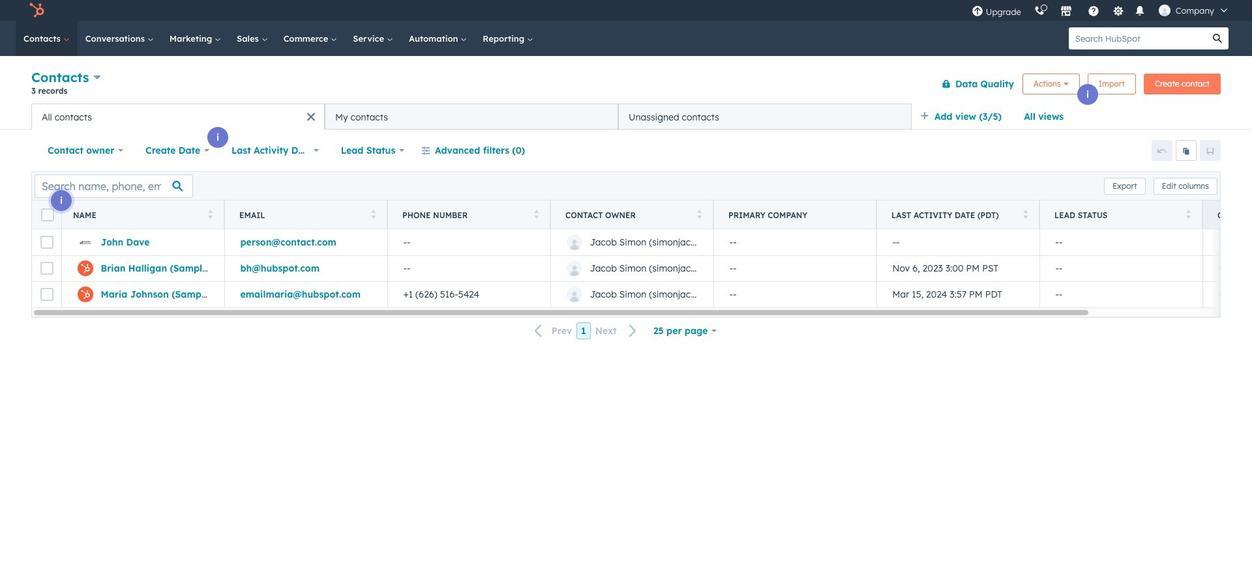 Task type: vqa. For each thing, say whether or not it's contained in the screenshot.
the 'Me'
no



Task type: describe. For each thing, give the bounding box(es) containing it.
2 press to sort. image from the left
[[534, 210, 539, 219]]

Search HubSpot search field
[[1069, 27, 1207, 50]]

press to sort. image for fourth press to sort. element
[[697, 210, 702, 219]]

press to sort. image for first press to sort. element from left
[[208, 210, 213, 219]]

1 press to sort. image from the left
[[371, 210, 376, 219]]

2 press to sort. element from the left
[[371, 210, 376, 221]]

marketplaces image
[[1060, 6, 1072, 18]]

4 press to sort. element from the left
[[697, 210, 702, 221]]

3 press to sort. element from the left
[[534, 210, 539, 221]]

6 press to sort. element from the left
[[1186, 210, 1191, 221]]



Task type: locate. For each thing, give the bounding box(es) containing it.
jacob simon image
[[1159, 5, 1171, 16]]

1 press to sort. image from the left
[[208, 210, 213, 219]]

column header
[[714, 201, 877, 230]]

0 horizontal spatial press to sort. image
[[208, 210, 213, 219]]

Search name, phone, email addresses, or company search field
[[35, 174, 193, 198]]

4 press to sort. image from the left
[[1186, 210, 1191, 219]]

press to sort. image
[[208, 210, 213, 219], [697, 210, 702, 219]]

banner
[[31, 67, 1221, 104]]

3 press to sort. image from the left
[[1023, 210, 1028, 219]]

2 press to sort. image from the left
[[697, 210, 702, 219]]

1 press to sort. element from the left
[[208, 210, 213, 221]]

1 horizontal spatial press to sort. image
[[697, 210, 702, 219]]

5 press to sort. element from the left
[[1023, 210, 1028, 221]]

press to sort. image
[[371, 210, 376, 219], [534, 210, 539, 219], [1023, 210, 1028, 219], [1186, 210, 1191, 219]]

pagination navigation
[[527, 323, 645, 340]]

menu
[[965, 0, 1237, 21]]

press to sort. element
[[208, 210, 213, 221], [371, 210, 376, 221], [534, 210, 539, 221], [697, 210, 702, 221], [1023, 210, 1028, 221], [1186, 210, 1191, 221]]



